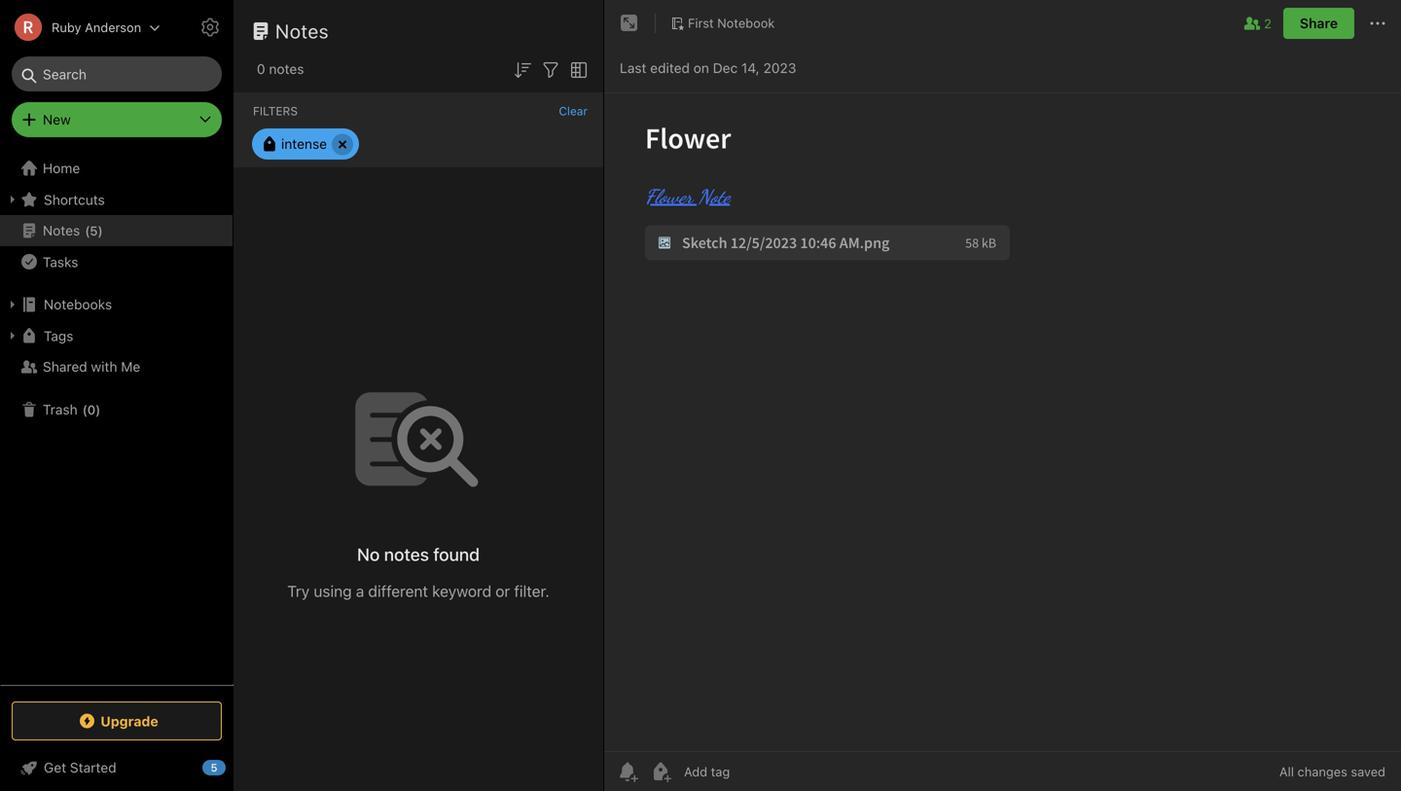 Task type: vqa. For each thing, say whether or not it's contained in the screenshot.
Nov 14 to the middle
no



Task type: locate. For each thing, give the bounding box(es) containing it.
no notes found
[[357, 544, 480, 565]]

started
[[70, 759, 116, 775]]

new button
[[12, 102, 222, 137]]

0 inside trash ( 0 )
[[87, 402, 96, 417]]

upgrade
[[100, 713, 158, 729]]

0 vertical spatial notes
[[269, 61, 304, 77]]

me
[[121, 359, 140, 375]]

filter.
[[514, 582, 549, 600]]

0 vertical spatial (
[[85, 223, 90, 238]]

notes ( 5 )
[[43, 222, 103, 238]]

0 vertical spatial notes
[[275, 19, 329, 42]]

5 down shortcuts
[[90, 223, 98, 238]]

2023
[[763, 60, 796, 76]]

add filters image
[[539, 58, 562, 82]]

trash ( 0 )
[[43, 401, 101, 417]]

notes up tasks
[[43, 222, 80, 238]]

0 horizontal spatial notes
[[43, 222, 80, 238]]

( right "trash" in the bottom of the page
[[82, 402, 87, 417]]

0 vertical spatial 5
[[90, 223, 98, 238]]

2
[[1264, 16, 1272, 30]]

( for trash
[[82, 402, 87, 417]]

0 horizontal spatial 5
[[90, 223, 98, 238]]

edited
[[650, 60, 690, 76]]

1 horizontal spatial notes
[[384, 544, 429, 565]]

notebook
[[717, 16, 775, 30]]

notes for 0
[[269, 61, 304, 77]]

1 vertical spatial notes
[[384, 544, 429, 565]]

trash
[[43, 401, 78, 417]]

More actions field
[[1366, 8, 1389, 39]]

keyword
[[432, 582, 491, 600]]

try using a different keyword or filter.
[[287, 582, 549, 600]]

intense
[[281, 136, 327, 152]]

0 vertical spatial 0
[[257, 61, 265, 77]]

new
[[43, 111, 71, 127]]

View options field
[[562, 56, 591, 82]]

note window element
[[604, 0, 1401, 791]]

shared with me link
[[0, 351, 233, 382]]

) inside trash ( 0 )
[[96, 402, 101, 417]]

1 horizontal spatial 5
[[211, 761, 217, 774]]

shortcuts
[[44, 191, 105, 207]]

( inside notes ( 5 )
[[85, 223, 90, 238]]

notes up filters
[[269, 61, 304, 77]]

0 vertical spatial )
[[98, 223, 103, 238]]

click to collapse image
[[226, 755, 241, 778]]

with
[[91, 359, 117, 375]]

Help and Learning task checklist field
[[0, 752, 234, 783]]

notes up different
[[384, 544, 429, 565]]

) inside notes ( 5 )
[[98, 223, 103, 238]]

add tag image
[[649, 760, 672, 783]]

( inside trash ( 0 )
[[82, 402, 87, 417]]

tree
[[0, 153, 234, 684]]

or
[[496, 582, 510, 600]]

notebooks
[[44, 296, 112, 312]]

notes for no
[[384, 544, 429, 565]]

1 horizontal spatial notes
[[275, 19, 329, 42]]

1 vertical spatial 0
[[87, 402, 96, 417]]

0 up filters
[[257, 61, 265, 77]]

0
[[257, 61, 265, 77], [87, 402, 96, 417]]

notes up 0 notes
[[275, 19, 329, 42]]

Add tag field
[[682, 763, 828, 780]]

0 right "trash" in the bottom of the page
[[87, 402, 96, 417]]

anderson
[[85, 20, 141, 35]]

( down shortcuts
[[85, 223, 90, 238]]

found
[[433, 544, 480, 565]]

notes for notes
[[275, 19, 329, 42]]

first
[[688, 16, 714, 30]]

)
[[98, 223, 103, 238], [96, 402, 101, 417]]

no
[[357, 544, 380, 565]]

tree containing home
[[0, 153, 234, 684]]

tags
[[44, 328, 73, 344]]

home link
[[0, 153, 234, 184]]

1 vertical spatial notes
[[43, 222, 80, 238]]

0 horizontal spatial notes
[[269, 61, 304, 77]]

None search field
[[25, 56, 208, 91]]

5
[[90, 223, 98, 238], [211, 761, 217, 774]]

5 left click to collapse 'image'
[[211, 761, 217, 774]]

) right "trash" in the bottom of the page
[[96, 402, 101, 417]]

) down shortcuts 'button'
[[98, 223, 103, 238]]

1 vertical spatial (
[[82, 402, 87, 417]]

1 vertical spatial 5
[[211, 761, 217, 774]]

1 vertical spatial )
[[96, 402, 101, 417]]

different
[[368, 582, 428, 600]]

(
[[85, 223, 90, 238], [82, 402, 87, 417]]

add a reminder image
[[616, 760, 639, 783]]

home
[[43, 160, 80, 176]]

0 horizontal spatial 0
[[87, 402, 96, 417]]

notes
[[275, 19, 329, 42], [43, 222, 80, 238]]

notebooks link
[[0, 289, 233, 320]]

) for notes
[[98, 223, 103, 238]]

last edited on dec 14, 2023
[[620, 60, 796, 76]]

notes
[[269, 61, 304, 77], [384, 544, 429, 565]]



Task type: describe. For each thing, give the bounding box(es) containing it.
intense button
[[252, 128, 359, 160]]

2 button
[[1241, 12, 1272, 35]]

14,
[[741, 60, 760, 76]]

shared
[[43, 359, 87, 375]]

tasks
[[43, 254, 78, 270]]

all
[[1279, 764, 1294, 779]]

changes
[[1298, 764, 1347, 779]]

first notebook
[[688, 16, 775, 30]]

share
[[1300, 15, 1338, 31]]

more actions image
[[1366, 12, 1389, 35]]

Add filters field
[[539, 56, 562, 82]]

filters
[[253, 104, 298, 118]]

expand notebooks image
[[5, 297, 20, 312]]

upgrade button
[[12, 702, 222, 740]]

5 inside help and learning task checklist field
[[211, 761, 217, 774]]

tags button
[[0, 320, 233, 351]]

Note Editor text field
[[604, 93, 1401, 751]]

share button
[[1283, 8, 1354, 39]]

saved
[[1351, 764, 1386, 779]]

ruby anderson
[[52, 20, 141, 35]]

get started
[[44, 759, 116, 775]]

Sort options field
[[511, 56, 534, 82]]

5 inside notes ( 5 )
[[90, 223, 98, 238]]

try
[[287, 582, 310, 600]]

clear button
[[559, 104, 588, 118]]

expand note image
[[618, 12, 641, 35]]

dec
[[713, 60, 738, 76]]

shared with me
[[43, 359, 140, 375]]

clear
[[559, 104, 588, 118]]

( for notes
[[85, 223, 90, 238]]

tasks button
[[0, 246, 233, 277]]

using
[[314, 582, 352, 600]]

shortcuts button
[[0, 184, 233, 215]]

on
[[693, 60, 709, 76]]

) for trash
[[96, 402, 101, 417]]

notes for notes ( 5 )
[[43, 222, 80, 238]]

first notebook button
[[664, 10, 782, 37]]

1 horizontal spatial 0
[[257, 61, 265, 77]]

Account field
[[0, 8, 161, 47]]

Search text field
[[25, 56, 208, 91]]

last
[[620, 60, 646, 76]]

get
[[44, 759, 66, 775]]

ruby
[[52, 20, 81, 35]]

a
[[356, 582, 364, 600]]

all changes saved
[[1279, 764, 1386, 779]]

settings image
[[198, 16, 222, 39]]

0 notes
[[257, 61, 304, 77]]

expand tags image
[[5, 328, 20, 343]]



